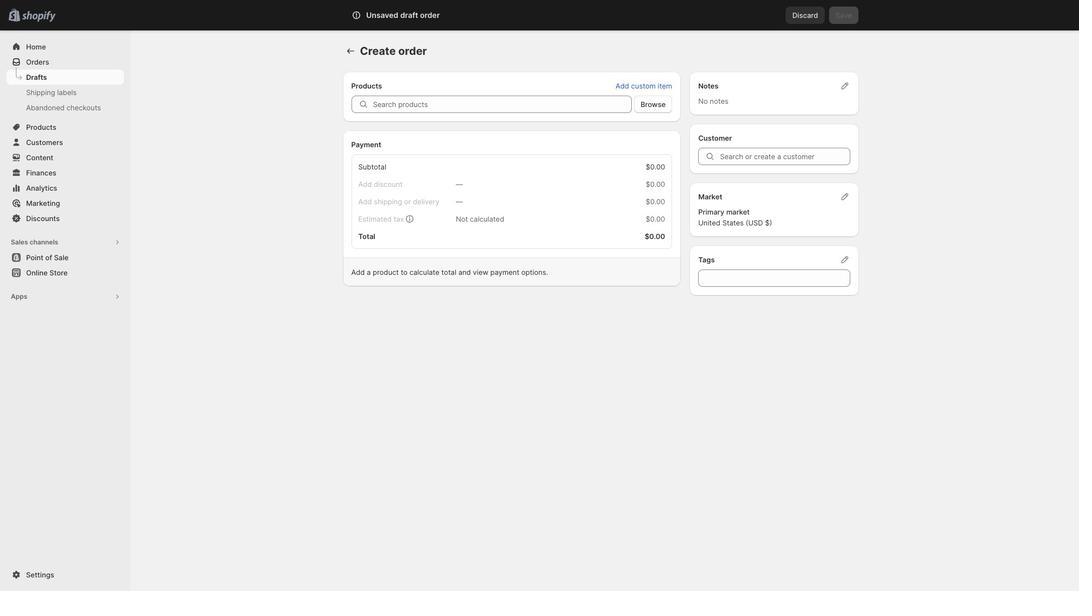Task type: describe. For each thing, give the bounding box(es) containing it.
settings link
[[7, 567, 124, 583]]

calculate
[[410, 268, 440, 277]]

add custom item
[[616, 82, 672, 90]]

home link
[[7, 39, 124, 54]]

sale
[[54, 253, 69, 262]]

view
[[473, 268, 488, 277]]

1 vertical spatial products
[[26, 123, 56, 132]]

online store
[[26, 268, 68, 277]]

of
[[45, 253, 52, 262]]

discounts link
[[7, 211, 124, 226]]

browse button
[[634, 96, 672, 113]]

payment
[[490, 268, 520, 277]]

shipping
[[26, 88, 55, 97]]

notes
[[698, 82, 719, 90]]

save
[[836, 11, 852, 20]]

content link
[[7, 150, 124, 165]]

market
[[726, 208, 750, 216]]

store
[[49, 268, 68, 277]]

$)
[[765, 218, 772, 227]]

home
[[26, 42, 46, 51]]

Search or create a customer text field
[[720, 148, 850, 165]]

customers
[[26, 138, 63, 147]]

sales channels
[[11, 238, 58, 246]]

apps button
[[7, 289, 124, 304]]

to
[[401, 268, 408, 277]]

custom
[[631, 82, 656, 90]]

drafts
[[26, 73, 47, 82]]

(usd
[[746, 218, 763, 227]]

online store button
[[0, 265, 130, 280]]

unsaved draft order
[[366, 10, 440, 20]]

online
[[26, 268, 48, 277]]

channels
[[30, 238, 58, 246]]

finances
[[26, 168, 56, 177]]

not calculated
[[456, 215, 504, 223]]

save button
[[829, 7, 859, 24]]

add for add custom item
[[616, 82, 629, 90]]

market
[[698, 192, 722, 201]]



Task type: vqa. For each thing, say whether or not it's contained in the screenshot.
THE 'ORDERS'
yes



Task type: locate. For each thing, give the bounding box(es) containing it.
total
[[442, 268, 457, 277]]

and
[[459, 268, 471, 277]]

tags
[[698, 255, 715, 264]]

not
[[456, 215, 468, 223]]

subtotal
[[358, 163, 386, 171]]

discard link
[[786, 7, 825, 24]]

states
[[723, 218, 744, 227]]

abandoned checkouts
[[26, 103, 101, 112]]

labels
[[57, 88, 77, 97]]

product
[[373, 268, 399, 277]]

add left the a
[[351, 268, 365, 277]]

create order
[[360, 45, 427, 58]]

draft
[[400, 10, 418, 20]]

orders
[[26, 58, 49, 66]]

shipping labels
[[26, 88, 77, 97]]

1 horizontal spatial products
[[351, 82, 382, 90]]

point of sale
[[26, 253, 69, 262]]

products down create on the left top
[[351, 82, 382, 90]]

options.
[[521, 268, 548, 277]]

discounts
[[26, 214, 60, 223]]

abandoned
[[26, 103, 65, 112]]

sales channels button
[[7, 235, 124, 250]]

products
[[351, 82, 382, 90], [26, 123, 56, 132]]

browse
[[641, 100, 666, 109]]

0 vertical spatial products
[[351, 82, 382, 90]]

a
[[367, 268, 371, 277]]

1 vertical spatial add
[[351, 268, 365, 277]]

settings
[[26, 571, 54, 579]]

add for add a product to calculate total and view payment options.
[[351, 268, 365, 277]]

marketing link
[[7, 196, 124, 211]]

$0.00
[[646, 163, 665, 171], [646, 180, 665, 189], [646, 197, 665, 206], [646, 215, 665, 223], [645, 232, 665, 241]]

orders link
[[7, 54, 124, 70]]

no
[[698, 97, 708, 105]]

products link
[[7, 120, 124, 135]]

payment
[[351, 140, 381, 149]]

1 vertical spatial —
[[456, 197, 463, 206]]

analytics link
[[7, 180, 124, 196]]

point
[[26, 253, 43, 262]]

primary
[[698, 208, 725, 216]]

total
[[358, 232, 375, 241]]

apps
[[11, 292, 27, 301]]

0 vertical spatial order
[[420, 10, 440, 20]]

shopify image
[[22, 11, 56, 22]]

add
[[616, 82, 629, 90], [351, 268, 365, 277]]

discard
[[793, 11, 818, 20]]

1 vertical spatial order
[[398, 45, 427, 58]]

0 horizontal spatial products
[[26, 123, 56, 132]]

drafts link
[[7, 70, 124, 85]]

2 — from the top
[[456, 197, 463, 206]]

marketing
[[26, 199, 60, 208]]

Search products text field
[[373, 96, 632, 113]]

1 horizontal spatial add
[[616, 82, 629, 90]]

customer
[[698, 134, 732, 142]]

None text field
[[698, 270, 850, 287]]

abandoned checkouts link
[[7, 100, 124, 115]]

products up customers at the top left of the page
[[26, 123, 56, 132]]

notes
[[710, 97, 729, 105]]

order right draft
[[420, 10, 440, 20]]

online store link
[[7, 265, 124, 280]]

add inside button
[[616, 82, 629, 90]]

united
[[698, 218, 721, 227]]

order right create on the left top
[[398, 45, 427, 58]]

customers link
[[7, 135, 124, 150]]

checkouts
[[67, 103, 101, 112]]

finances link
[[7, 165, 124, 180]]

analytics
[[26, 184, 57, 192]]

add left custom
[[616, 82, 629, 90]]

search button
[[378, 7, 693, 24]]

0 horizontal spatial add
[[351, 268, 365, 277]]

add custom item button
[[609, 78, 679, 93]]

item
[[658, 82, 672, 90]]

shipping labels link
[[7, 85, 124, 100]]

content
[[26, 153, 53, 162]]

0 vertical spatial add
[[616, 82, 629, 90]]

point of sale button
[[0, 250, 130, 265]]

point of sale link
[[7, 250, 124, 265]]

1 — from the top
[[456, 180, 463, 189]]

primary market united states (usd $)
[[698, 208, 772, 227]]

search
[[396, 11, 419, 20]]

calculated
[[470, 215, 504, 223]]

0 vertical spatial —
[[456, 180, 463, 189]]

—
[[456, 180, 463, 189], [456, 197, 463, 206]]

create
[[360, 45, 396, 58]]

order
[[420, 10, 440, 20], [398, 45, 427, 58]]

add a product to calculate total and view payment options.
[[351, 268, 548, 277]]

sales
[[11, 238, 28, 246]]

unsaved
[[366, 10, 398, 20]]

no notes
[[698, 97, 729, 105]]



